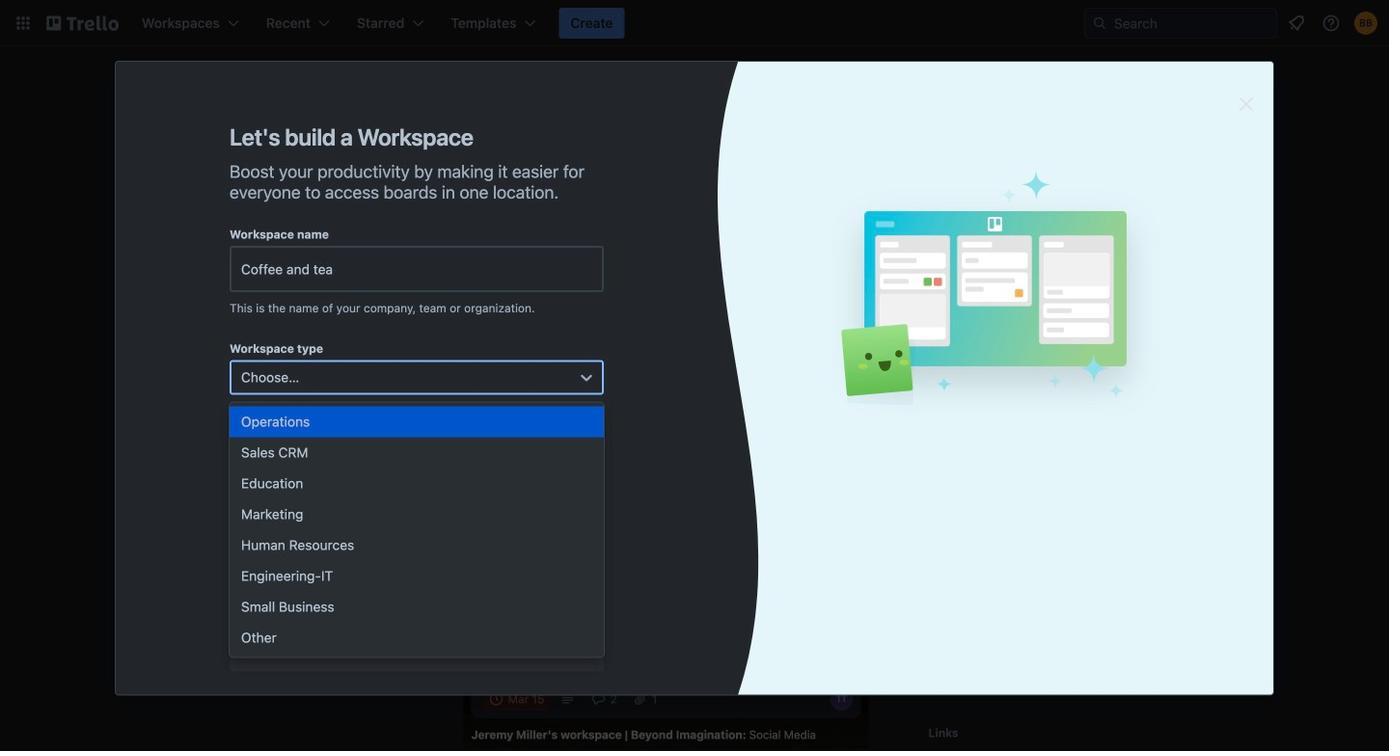 Task type: vqa. For each thing, say whether or not it's contained in the screenshot.
the bottom "color: green, title: none" image
yes



Task type: describe. For each thing, give the bounding box(es) containing it.
2 color: green, title: none image from the top
[[483, 642, 537, 657]]

bob builder (bobbuilder40) image
[[1355, 12, 1378, 35]]

add reaction image
[[471, 514, 502, 538]]

Search field
[[1085, 8, 1278, 39]]



Task type: locate. For each thing, give the bounding box(es) containing it.
0 notifications image
[[1285, 12, 1308, 35]]

1 vertical spatial color: green, title: none image
[[483, 642, 537, 657]]

Taco's Co. text field
[[230, 246, 604, 292]]

switch to… image
[[14, 14, 33, 33]]

open information menu image
[[1322, 14, 1341, 33]]

primary element
[[0, 0, 1390, 46]]

search image
[[1092, 15, 1108, 31]]

Our team organizes everything here. text field
[[230, 438, 604, 569]]

color: orange, title: none image
[[541, 642, 595, 657]]

color: green, title: none image
[[483, 305, 537, 320], [483, 642, 537, 657]]

1 color: green, title: none image from the top
[[483, 305, 537, 320]]

0 vertical spatial color: green, title: none image
[[483, 305, 537, 320]]



